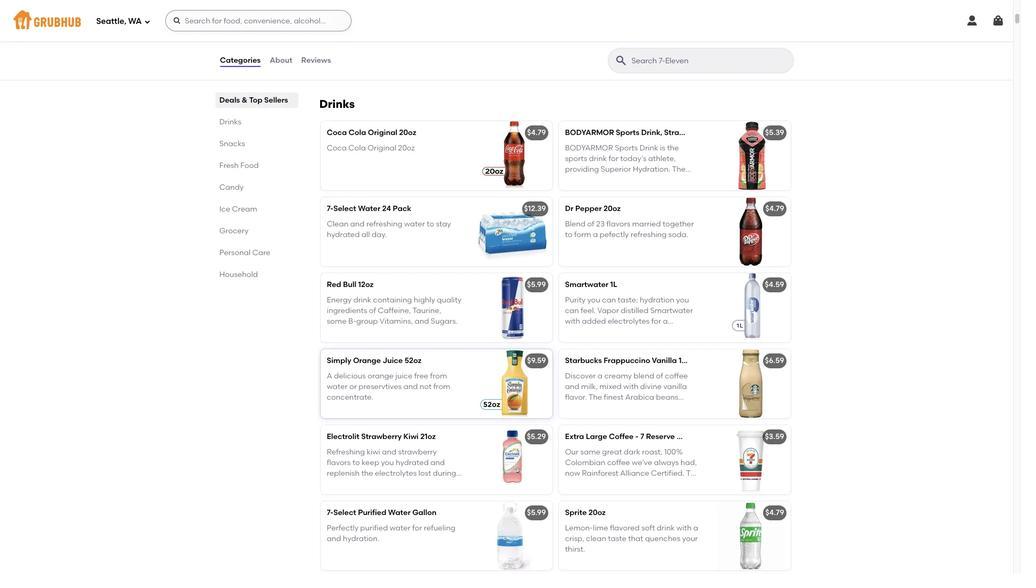 Task type: locate. For each thing, give the bounding box(es) containing it.
1 vertical spatial $5.99
[[527, 509, 546, 518]]

0 vertical spatial flavored
[[382, 15, 414, 24]]

0 horizontal spatial hydrated
[[327, 230, 360, 239]]

0 vertical spatial strawberry
[[665, 128, 705, 137]]

large
[[586, 433, 608, 442]]

crisp
[[389, 51, 407, 60], [639, 328, 656, 337]]

0 horizontal spatial strawberry
[[361, 433, 402, 442]]

2 select from the top
[[334, 509, 357, 518]]

deals
[[220, 96, 240, 105]]

onion up funyuns®
[[359, 15, 381, 24]]

undeniably
[[629, 404, 670, 413]]

1 vertical spatial water
[[388, 509, 411, 518]]

0 horizontal spatial refreshing
[[367, 220, 403, 229]]

strawberry right 'drink,' on the right of the page
[[665, 128, 705, 137]]

1 vertical spatial flavored
[[392, 30, 424, 39]]

discover a creamy blend of coffee and milk, mixed with divine vanilla flavor. the finest arabica beans create a rich and undeniably luscious beverage.
[[566, 372, 700, 424]]

simply
[[327, 357, 352, 366]]

drink up quenches
[[657, 524, 675, 533]]

electrolytes down keep
[[375, 470, 417, 479]]

$4.79 for lemon-lime flavored soft drink with a crisp, clean taste that quenches your thirst.
[[766, 509, 785, 518]]

and down perfectly
[[327, 535, 341, 544]]

-
[[636, 433, 639, 442]]

1 cola from the top
[[349, 128, 366, 137]]

a
[[327, 40, 332, 49], [382, 51, 387, 60], [593, 230, 598, 239], [663, 317, 668, 326], [598, 372, 603, 381], [591, 404, 596, 413], [694, 524, 699, 533]]

electrolit strawberry kiwi 21oz
[[327, 433, 436, 442]]

bodyarmor sports drink, strawberry banana 28oz image
[[711, 122, 791, 191]]

1 horizontal spatial of
[[588, 220, 595, 229]]

1 vertical spatial rings
[[425, 30, 445, 39]]

2 horizontal spatial you
[[677, 296, 690, 305]]

day.
[[372, 230, 387, 239]]

water
[[358, 205, 381, 214], [388, 509, 411, 518]]

to left "stay"
[[427, 220, 435, 229]]

eat,
[[350, 51, 364, 60]]

1 vertical spatial flavors
[[327, 459, 351, 468]]

0 vertical spatial select
[[334, 205, 357, 214]]

onion
[[359, 15, 381, 24], [369, 30, 391, 39]]

you right hydration
[[677, 296, 690, 305]]

1 vertical spatial original
[[368, 144, 397, 153]]

with inside lemon-lime flavored soft drink with a crisp, clean taste that quenches your thirst.
[[677, 524, 692, 533]]

flavors up replenish
[[327, 459, 351, 468]]

1 horizontal spatial hydrated
[[396, 459, 429, 468]]

luscious
[[671, 404, 700, 413]]

water inside a delicious orange juice free from water or preservtives and not from concentrate.
[[327, 383, 348, 392]]

ice cream tab
[[220, 204, 294, 215]]

water left 24
[[358, 205, 381, 214]]

bodyarmor
[[566, 128, 615, 137]]

and up all
[[351, 220, 365, 229]]

0 vertical spatial onion
[[359, 15, 381, 24]]

to right fun
[[340, 51, 348, 60]]

a down the different
[[382, 51, 387, 60]]

0 horizontal spatial water
[[358, 205, 381, 214]]

mixed
[[600, 383, 622, 392]]

perfectly purified water for refueling and hydration.
[[327, 524, 456, 544]]

hydrated down the clean
[[327, 230, 360, 239]]

flavored for are
[[392, 30, 424, 39]]

0 vertical spatial $4.79
[[528, 128, 546, 137]]

water down pack at left top
[[405, 220, 425, 229]]

and down that's
[[436, 51, 450, 60]]

1 vertical spatial can
[[566, 307, 579, 316]]

a down 23
[[593, 230, 598, 239]]

hydrated down strawberry
[[396, 459, 429, 468]]

blend
[[566, 220, 586, 229]]

0 horizontal spatial flavors
[[327, 459, 351, 468]]

7-select purified water gallon
[[327, 509, 437, 518]]

thirst.
[[566, 546, 586, 555]]

flavors
[[607, 220, 631, 229], [327, 459, 351, 468]]

0 horizontal spatial of
[[369, 307, 376, 316]]

pack
[[393, 205, 412, 214]]

1 vertical spatial cola
[[349, 144, 366, 153]]

arabica
[[626, 393, 655, 403]]

rings left the 6oz
[[416, 15, 436, 24]]

1 horizontal spatial electrolytes
[[608, 317, 650, 326]]

0 vertical spatial $5.99
[[527, 281, 546, 290]]

1 7- from the top
[[327, 205, 334, 214]]

7- up the clean
[[327, 205, 334, 214]]

1 horizontal spatial smartwater
[[651, 307, 694, 316]]

2 vertical spatial water
[[390, 524, 411, 533]]

cola
[[349, 128, 366, 137], [349, 144, 366, 153]]

a up fun
[[327, 40, 332, 49]]

$4.79 for coca cola original 20oz
[[528, 128, 546, 137]]

refreshing up day. on the left of page
[[367, 220, 403, 229]]

reserve
[[647, 433, 675, 442]]

1 vertical spatial water
[[327, 383, 348, 392]]

smartwater up purity
[[566, 281, 609, 290]]

and down taurine,
[[415, 317, 429, 326]]

lime
[[594, 524, 609, 533]]

electrolit strawberry kiwi 21oz image
[[473, 426, 553, 495]]

crisp down the different
[[389, 51, 407, 60]]

1 vertical spatial for
[[413, 524, 422, 533]]

1 select from the top
[[334, 205, 357, 214]]

0 horizontal spatial can
[[566, 307, 579, 316]]

0 vertical spatial water
[[358, 205, 381, 214]]

0 horizontal spatial crisp
[[389, 51, 407, 60]]

kiwi
[[367, 448, 381, 457]]

of inside the energy drink containing highly quality ingredients of caffeine, taurine, some b-group vitamins, and sugars.
[[369, 307, 376, 316]]

7- up perfectly
[[327, 509, 334, 518]]

0 vertical spatial original
[[368, 128, 398, 137]]

vitamins,
[[380, 317, 413, 326]]

can down purity
[[566, 307, 579, 316]]

of inside blend of 23 flavors married together to form a pefectly refreshing soda.
[[588, 220, 595, 229]]

pure
[[604, 328, 621, 337]]

0 vertical spatial coca
[[327, 128, 347, 137]]

to inside "refreshing kiwi and strawberry flavors to keep you hydrated and replenish the electrolytes lost during exercise."
[[353, 459, 360, 468]]

top
[[249, 96, 263, 105]]

main navigation navigation
[[0, 0, 1014, 42]]

quenches
[[646, 535, 681, 544]]

0 horizontal spatial drink
[[354, 296, 372, 305]]

electrolytes
[[608, 317, 650, 326], [375, 470, 417, 479]]

flavor
[[369, 62, 389, 71]]

0 vertical spatial cola
[[349, 128, 366, 137]]

rings for are
[[425, 30, 445, 39]]

0 vertical spatial electrolytes
[[608, 317, 650, 326]]

rings inside funyuns® onion flavored rings are a deliciously different snack that's fun to eat, with a crisp texture and zesty onion flavor
[[425, 30, 445, 39]]

coca
[[327, 128, 347, 137], [327, 144, 347, 153]]

1 vertical spatial hydrated
[[396, 459, 429, 468]]

sprite 20oz image
[[711, 502, 791, 571]]

flavored
[[611, 524, 640, 533]]

vanilla
[[664, 383, 687, 392]]

1 horizontal spatial flavors
[[607, 220, 631, 229]]

1 vertical spatial select
[[334, 509, 357, 518]]

2 7- from the top
[[327, 509, 334, 518]]

crisp left taste.
[[639, 328, 656, 337]]

select for purified
[[334, 509, 357, 518]]

0 vertical spatial drink
[[354, 296, 372, 305]]

preservtives
[[359, 383, 402, 392]]

1 vertical spatial coca cola original 20oz
[[327, 144, 415, 153]]

1 horizontal spatial drink
[[657, 524, 675, 533]]

2 coca from the top
[[327, 144, 347, 153]]

orange
[[368, 372, 394, 381]]

1 horizontal spatial crisp
[[639, 328, 656, 337]]

with up 'flavor'
[[366, 51, 381, 60]]

about
[[270, 56, 293, 65]]

creamy
[[605, 372, 632, 381]]

0 vertical spatial hydrated
[[327, 230, 360, 239]]

2 horizontal spatial of
[[657, 372, 664, 381]]

delicious
[[334, 372, 366, 381]]

0 vertical spatial for
[[652, 317, 662, 326]]

1 vertical spatial electrolytes
[[375, 470, 417, 479]]

2 coca cola original 20oz from the top
[[327, 144, 415, 153]]

to left keep
[[353, 459, 360, 468]]

water down a
[[327, 383, 348, 392]]

0 horizontal spatial svg image
[[173, 17, 181, 25]]

0 vertical spatial water
[[405, 220, 425, 229]]

purity
[[566, 296, 586, 305]]

0 vertical spatial refreshing
[[367, 220, 403, 229]]

electrolit
[[327, 433, 360, 442]]

to inside blend of 23 flavors married together to form a pefectly refreshing soda.
[[566, 230, 573, 239]]

24oz
[[720, 433, 737, 442]]

smartwater inside the purity you can taste; hydration you can feel. vapor distilled smartwater with added electrolytes for a distinctive pure and crisp taste.
[[651, 307, 694, 316]]

1 vertical spatial $4.79
[[766, 205, 785, 214]]

rings up that's
[[425, 30, 445, 39]]

to down blend
[[566, 230, 573, 239]]

all
[[362, 230, 370, 239]]

grocery tab
[[220, 226, 294, 237]]

drinks down zesty
[[320, 98, 355, 111]]

from up not
[[430, 372, 447, 381]]

select up perfectly
[[334, 509, 357, 518]]

0 horizontal spatial drinks
[[220, 118, 242, 127]]

juice
[[396, 372, 413, 381]]

1 vertical spatial smartwater
[[651, 307, 694, 316]]

$4.79
[[528, 128, 546, 137], [766, 205, 785, 214], [766, 509, 785, 518]]

onion inside funyuns® onion flavored rings are a deliciously different snack that's fun to eat, with a crisp texture and zesty onion flavor
[[369, 30, 391, 39]]

0 vertical spatial 7-
[[327, 205, 334, 214]]

free
[[415, 372, 429, 381]]

0 vertical spatial of
[[588, 220, 595, 229]]

0 vertical spatial crisp
[[389, 51, 407, 60]]

orange
[[353, 357, 381, 366]]

from right not
[[434, 383, 451, 392]]

smartwater down hydration
[[651, 307, 694, 316]]

onion up the different
[[369, 30, 391, 39]]

of up group
[[369, 307, 376, 316]]

drink inside lemon-lime flavored soft drink with a crisp, clean taste that quenches your thirst.
[[657, 524, 675, 533]]

onion
[[347, 62, 367, 71]]

0 vertical spatial drinks
[[320, 98, 355, 111]]

dr pepper 20oz
[[566, 205, 621, 214]]

flavors up pefectly
[[607, 220, 631, 229]]

with up the your
[[677, 524, 692, 533]]

and inside the energy drink containing highly quality ingredients of caffeine, taurine, some b-group vitamins, and sugars.
[[415, 317, 429, 326]]

red bull 12oz image
[[473, 274, 553, 343]]

with up the arabica
[[624, 383, 639, 392]]

$5.99 for smartwater
[[527, 281, 546, 290]]

1 coca cola original 20oz from the top
[[327, 128, 417, 137]]

0 vertical spatial coca cola original 20oz
[[327, 128, 417, 137]]

0 vertical spatial flavors
[[607, 220, 631, 229]]

of inside the discover a creamy blend of coffee and milk, mixed with divine vanilla flavor. the finest arabica beans create a rich and undeniably luscious beverage.
[[657, 372, 664, 381]]

svg image
[[967, 14, 979, 27], [144, 18, 150, 25]]

care
[[253, 249, 271, 258]]

$4.79 for blend of 23 flavors married together to form a pefectly refreshing soda.
[[766, 205, 785, 214]]

0 horizontal spatial for
[[413, 524, 422, 533]]

0 vertical spatial rings
[[416, 15, 436, 24]]

can up the vapor
[[603, 296, 616, 305]]

onion for funyuns®
[[369, 30, 391, 39]]

1 horizontal spatial for
[[652, 317, 662, 326]]

and inside the purity you can taste; hydration you can feel. vapor distilled smartwater with added electrolytes for a distinctive pure and crisp taste.
[[622, 328, 637, 337]]

2 vertical spatial $4.79
[[766, 509, 785, 518]]

milk,
[[582, 383, 598, 392]]

1 original from the top
[[368, 128, 398, 137]]

refreshing down married
[[631, 230, 667, 239]]

for down gallon
[[413, 524, 422, 533]]

juice
[[383, 357, 403, 366]]

a up the your
[[694, 524, 699, 533]]

0 horizontal spatial electrolytes
[[375, 470, 417, 479]]

flavored up the different
[[382, 15, 414, 24]]

drink down the 12oz
[[354, 296, 372, 305]]

group
[[357, 317, 378, 326]]

rich
[[598, 404, 611, 413]]

are
[[447, 30, 459, 39]]

1 vertical spatial refreshing
[[631, 230, 667, 239]]

1 vertical spatial from
[[434, 383, 451, 392]]

flavored inside funyuns® onion flavored rings are a deliciously different snack that's fun to eat, with a crisp texture and zesty onion flavor
[[392, 30, 424, 39]]

1 vertical spatial drink
[[657, 524, 675, 533]]

1 horizontal spatial refreshing
[[631, 230, 667, 239]]

added
[[582, 317, 607, 326]]

1 vertical spatial 7-
[[327, 509, 334, 518]]

seattle,
[[96, 16, 126, 26]]

electrolytes down distilled
[[608, 317, 650, 326]]

fresh
[[220, 161, 239, 170]]

1 vertical spatial crisp
[[639, 328, 656, 337]]

1 vertical spatial onion
[[369, 30, 391, 39]]

2 vertical spatial of
[[657, 372, 664, 381]]

purity you can taste; hydration you can feel. vapor distilled smartwater with added electrolytes for a distinctive pure and crisp taste.
[[566, 296, 694, 337]]

select up the clean
[[334, 205, 357, 214]]

0 vertical spatial can
[[603, 296, 616, 305]]

7-select purified water gallon image
[[473, 502, 553, 571]]

b-
[[349, 317, 357, 326]]

a inside lemon-lime flavored soft drink with a crisp, clean taste that quenches your thirst.
[[694, 524, 699, 533]]

1 vertical spatial strawberry
[[361, 433, 402, 442]]

1 $5.99 from the top
[[527, 281, 546, 290]]

2 $5.99 from the top
[[527, 509, 546, 518]]

feel.
[[581, 307, 596, 316]]

0 horizontal spatial you
[[381, 459, 394, 468]]

rings
[[416, 15, 436, 24], [425, 30, 445, 39]]

you right keep
[[381, 459, 394, 468]]

water inside the perfectly purified water for refueling and hydration.
[[390, 524, 411, 533]]

cream
[[232, 205, 257, 214]]

discover
[[566, 372, 596, 381]]

a inside the purity you can taste; hydration you can feel. vapor distilled smartwater with added electrolytes for a distinctive pure and crisp taste.
[[663, 317, 668, 326]]

drinks tab
[[220, 117, 294, 128]]

for up taste.
[[652, 317, 662, 326]]

funyuns
[[327, 15, 357, 24]]

flavors inside "refreshing kiwi and strawberry flavors to keep you hydrated and replenish the electrolytes lost during exercise."
[[327, 459, 351, 468]]

1 vertical spatial of
[[369, 307, 376, 316]]

and down juice
[[404, 383, 418, 392]]

1 horizontal spatial svg image
[[993, 14, 1005, 27]]

and up flavor.
[[566, 383, 580, 392]]

a inside blend of 23 flavors married together to form a pefectly refreshing soda.
[[593, 230, 598, 239]]

simply orange juice 52oz
[[327, 357, 422, 366]]

original
[[368, 128, 398, 137], [368, 144, 397, 153]]

your
[[683, 535, 698, 544]]

1 vertical spatial coca
[[327, 144, 347, 153]]

1 horizontal spatial strawberry
[[665, 128, 705, 137]]

1 vertical spatial drinks
[[220, 118, 242, 127]]

0 vertical spatial smartwater
[[566, 281, 609, 290]]

distilled
[[621, 307, 649, 316]]

1 horizontal spatial you
[[588, 296, 601, 305]]

of left 23
[[588, 220, 595, 229]]

you up feel.
[[588, 296, 601, 305]]

of up divine
[[657, 372, 664, 381]]

flavors inside blend of 23 flavors married together to form a pefectly refreshing soda.
[[607, 220, 631, 229]]

the
[[589, 393, 603, 403]]

pepper
[[576, 205, 602, 214]]

drinks down deals
[[220, 118, 242, 127]]

svg image
[[993, 14, 1005, 27], [173, 17, 181, 25]]

hydration.
[[343, 535, 380, 544]]

a up taste.
[[663, 317, 668, 326]]

red bull 12oz
[[327, 281, 374, 290]]

water down 7-select purified water gallon
[[390, 524, 411, 533]]

strawberry up kiwi
[[361, 433, 402, 442]]

grocery
[[220, 227, 249, 236]]

drinks inside tab
[[220, 118, 242, 127]]

with up distinctive
[[566, 317, 581, 326]]

flavored up snack
[[392, 30, 424, 39]]

about button
[[269, 42, 293, 80]]

water up the perfectly purified water for refueling and hydration.
[[388, 509, 411, 518]]

1 coca from the top
[[327, 128, 347, 137]]

crisp inside the purity you can taste; hydration you can feel. vapor distilled smartwater with added electrolytes for a distinctive pure and crisp taste.
[[639, 328, 656, 337]]

and right pure
[[622, 328, 637, 337]]

and inside a delicious orange juice free from water or preservtives and not from concentrate.
[[404, 383, 418, 392]]

coca cola original 20oz
[[327, 128, 417, 137], [327, 144, 415, 153]]



Task type: describe. For each thing, give the bounding box(es) containing it.
household
[[220, 270, 258, 279]]

13.7oz
[[679, 357, 701, 366]]

funyuns onion flavored rings 6oz
[[327, 15, 451, 24]]

deals & top sellers
[[220, 96, 288, 105]]

bull
[[343, 281, 357, 290]]

lost
[[419, 470, 431, 479]]

select for water
[[334, 205, 357, 214]]

magnifying glass icon image
[[615, 54, 628, 67]]

finest
[[604, 393, 624, 403]]

refreshing kiwi and strawberry flavors to keep you hydrated and replenish the electrolytes lost during exercise.
[[327, 448, 457, 489]]

drink inside the energy drink containing highly quality ingredients of caffeine, taurine, some b-group vitamins, and sugars.
[[354, 296, 372, 305]]

smartwater 1l image
[[711, 274, 791, 343]]

sprite 20oz
[[566, 509, 606, 518]]

married
[[633, 220, 661, 229]]

flavored for 6oz
[[382, 15, 414, 24]]

a left rich
[[591, 404, 596, 413]]

water inside clean and refreshing water to stay hydrated all day.
[[405, 220, 425, 229]]

blend of 23 flavors married together to form a pefectly refreshing soda.
[[566, 220, 695, 239]]

with inside funyuns® onion flavored rings are a deliciously different snack that's fun to eat, with a crisp texture and zesty onion flavor
[[366, 51, 381, 60]]

extra large coffee - 7 reserve colombian 24oz image
[[711, 426, 791, 495]]

$5.99 for sprite
[[527, 509, 546, 518]]

0 vertical spatial from
[[430, 372, 447, 381]]

vanilla
[[652, 357, 677, 366]]

highly
[[414, 296, 436, 305]]

form
[[575, 230, 592, 239]]

0 horizontal spatial svg image
[[144, 18, 150, 25]]

coca cola original 20oz image
[[473, 122, 553, 191]]

you inside "refreshing kiwi and strawberry flavors to keep you hydrated and replenish the electrolytes lost during exercise."
[[381, 459, 394, 468]]

lemon-lime flavored soft drink with a crisp, clean taste that quenches your thirst.
[[566, 524, 699, 555]]

Search for food, convenience, alcohol... search field
[[165, 10, 352, 31]]

and down finest
[[613, 404, 627, 413]]

colombian
[[677, 433, 718, 442]]

21oz
[[421, 433, 436, 442]]

clean
[[327, 220, 349, 229]]

red
[[327, 281, 341, 290]]

snacks
[[220, 139, 245, 149]]

onion for funyuns
[[359, 15, 381, 24]]

funyuns®
[[327, 30, 367, 39]]

to inside clean and refreshing water to stay hydrated all day.
[[427, 220, 435, 229]]

seattle, wa
[[96, 16, 142, 26]]

with inside the purity you can taste; hydration you can feel. vapor distilled smartwater with added electrolytes for a distinctive pure and crisp taste.
[[566, 317, 581, 326]]

23
[[597, 220, 605, 229]]

exercise.
[[327, 480, 358, 489]]

energy drink containing highly quality ingredients of caffeine, taurine, some b-group vitamins, and sugars.
[[327, 296, 462, 326]]

fun
[[327, 51, 339, 60]]

refreshing inside blend of 23 flavors married together to form a pefectly refreshing soda.
[[631, 230, 667, 239]]

7-select water 24 pack image
[[473, 198, 553, 267]]

dr
[[566, 205, 574, 214]]

Search 7-Eleven search field
[[631, 56, 791, 66]]

household tab
[[220, 269, 294, 281]]

2 original from the top
[[368, 144, 397, 153]]

keep
[[362, 459, 380, 468]]

create
[[566, 404, 589, 413]]

taste
[[609, 535, 627, 544]]

bodyarmor sports drink, strawberry banana 28oz
[[566, 128, 755, 137]]

beans
[[657, 393, 679, 403]]

refreshing inside clean and refreshing water to stay hydrated all day.
[[367, 220, 403, 229]]

6oz
[[438, 15, 451, 24]]

28oz
[[738, 128, 755, 137]]

1 horizontal spatial water
[[388, 509, 411, 518]]

hydrated inside "refreshing kiwi and strawberry flavors to keep you hydrated and replenish the electrolytes lost during exercise."
[[396, 459, 429, 468]]

distinctive
[[566, 328, 602, 337]]

clean
[[587, 535, 607, 544]]

categories button
[[220, 42, 261, 80]]

banana
[[707, 128, 736, 137]]

deals & top sellers tab
[[220, 95, 294, 106]]

$6.59
[[766, 357, 785, 366]]

vapor
[[598, 307, 620, 316]]

electrolytes inside "refreshing kiwi and strawberry flavors to keep you hydrated and replenish the electrolytes lost during exercise."
[[375, 470, 417, 479]]

$5.29
[[527, 433, 546, 442]]

starbucks frappuccino vanilla 13.7oz
[[566, 357, 701, 366]]

personal
[[220, 249, 251, 258]]

and inside funyuns® onion flavored rings are a deliciously different snack that's fun to eat, with a crisp texture and zesty onion flavor
[[436, 51, 450, 60]]

a
[[327, 372, 332, 381]]

7- for 7-select purified water gallon
[[327, 509, 334, 518]]

caffeine,
[[378, 307, 411, 316]]

$3.59
[[766, 433, 785, 442]]

texture
[[408, 51, 434, 60]]

extra large coffee - 7 reserve colombian 24oz
[[566, 433, 737, 442]]

perfectly
[[327, 524, 359, 533]]

coffee
[[609, 433, 634, 442]]

soft
[[642, 524, 655, 533]]

and right kiwi
[[382, 448, 397, 457]]

hydrated inside clean and refreshing water to stay hydrated all day.
[[327, 230, 360, 239]]

to inside funyuns® onion flavored rings are a deliciously different snack that's fun to eat, with a crisp texture and zesty onion flavor
[[340, 51, 348, 60]]

and inside the perfectly purified water for refueling and hydration.
[[327, 535, 341, 544]]

zesty
[[327, 62, 345, 71]]

snacks tab
[[220, 138, 294, 150]]

for inside the purity you can taste; hydration you can feel. vapor distilled smartwater with added electrolytes for a distinctive pure and crisp taste.
[[652, 317, 662, 326]]

flavor.
[[566, 393, 587, 403]]

52oz
[[405, 357, 422, 366]]

7- for 7-select water 24 pack
[[327, 205, 334, 214]]

crisp inside funyuns® onion flavored rings are a deliciously different snack that's fun to eat, with a crisp texture and zesty onion flavor
[[389, 51, 407, 60]]

1 horizontal spatial drinks
[[320, 98, 355, 111]]

for inside the perfectly purified water for refueling and hydration.
[[413, 524, 422, 533]]

2 cola from the top
[[349, 144, 366, 153]]

soda.
[[669, 230, 689, 239]]

funyuns onion flavored rings 6oz image
[[473, 8, 553, 77]]

0 horizontal spatial smartwater
[[566, 281, 609, 290]]

strawberry
[[398, 448, 437, 457]]

smartwater 1l
[[566, 281, 618, 290]]

the
[[362, 470, 373, 479]]

or
[[350, 383, 357, 392]]

and up during
[[431, 459, 445, 468]]

$4.59
[[765, 281, 785, 290]]

reviews
[[302, 56, 331, 65]]

a up mixed
[[598, 372, 603, 381]]

ingredients
[[327, 307, 368, 316]]

starbucks
[[566, 357, 602, 366]]

with inside the discover a creamy blend of coffee and milk, mixed with divine vanilla flavor. the finest arabica beans create a rich and undeniably luscious beverage.
[[624, 383, 639, 392]]

and inside clean and refreshing water to stay hydrated all day.
[[351, 220, 365, 229]]

1l
[[611, 281, 618, 290]]

7-select water 24 pack
[[327, 205, 412, 214]]

energy
[[327, 296, 352, 305]]

extra
[[566, 433, 585, 442]]

fresh food
[[220, 161, 259, 170]]

different
[[373, 40, 404, 49]]

24
[[383, 205, 391, 214]]

starbucks frappuccino vanilla 13.7oz image
[[711, 350, 791, 419]]

personal care tab
[[220, 248, 294, 259]]

sellers
[[264, 96, 288, 105]]

simply orange juice 52oz image
[[473, 350, 553, 419]]

divine
[[641, 383, 662, 392]]

candy tab
[[220, 182, 294, 193]]

clean and refreshing water to stay hydrated all day.
[[327, 220, 451, 239]]

that
[[629, 535, 644, 544]]

personal care
[[220, 249, 271, 258]]

taste;
[[618, 296, 639, 305]]

1 horizontal spatial can
[[603, 296, 616, 305]]

categories
[[220, 56, 261, 65]]

stay
[[436, 220, 451, 229]]

&
[[242, 96, 248, 105]]

dr pepper 20oz image
[[711, 198, 791, 267]]

1 horizontal spatial svg image
[[967, 14, 979, 27]]

hydration
[[640, 296, 675, 305]]

taste.
[[658, 328, 678, 337]]

fresh food tab
[[220, 160, 294, 171]]

pefectly
[[600, 230, 629, 239]]

containing
[[373, 296, 412, 305]]

electrolytes inside the purity you can taste; hydration you can feel. vapor distilled smartwater with added electrolytes for a distinctive pure and crisp taste.
[[608, 317, 650, 326]]

purified
[[361, 524, 388, 533]]

rings for 6oz
[[416, 15, 436, 24]]



Task type: vqa. For each thing, say whether or not it's contained in the screenshot.
an
no



